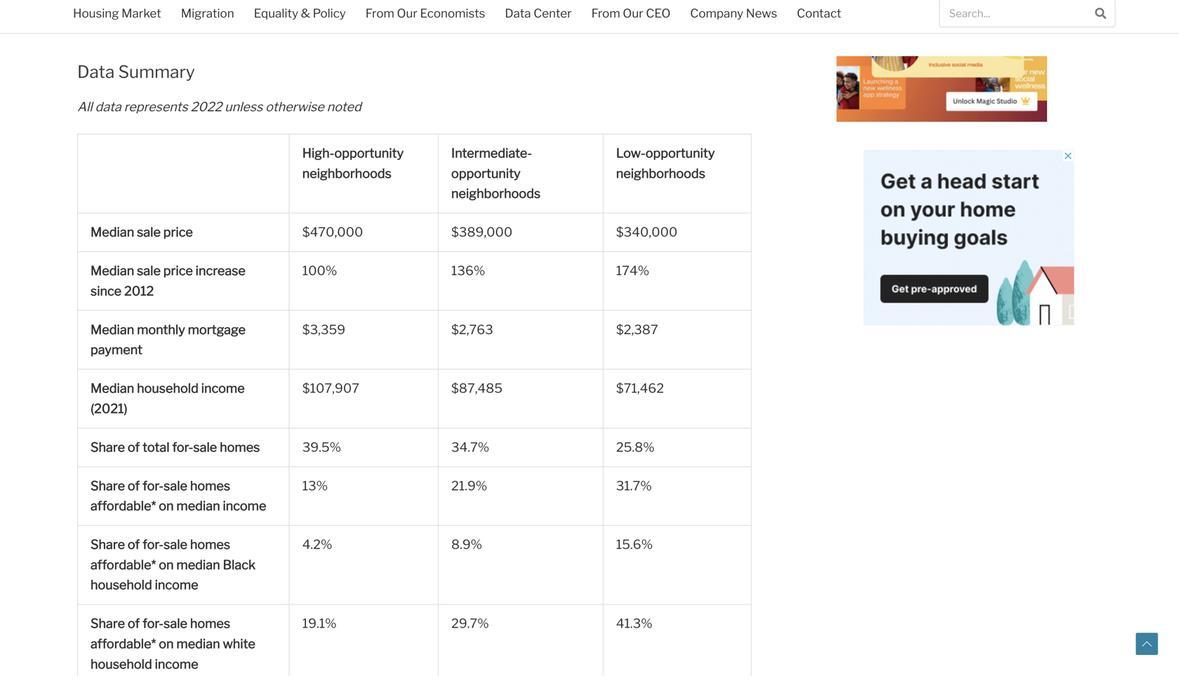 Task type: locate. For each thing, give the bounding box(es) containing it.
2 vertical spatial household
[[91, 656, 152, 672]]

$2,763
[[452, 322, 493, 337]]

0 vertical spatial ad element
[[837, 0, 1048, 122]]

sale up 2012 on the top
[[137, 263, 161, 278]]

many
[[331, 6, 364, 21]]

our
[[397, 6, 418, 20], [623, 6, 644, 20]]

3 median from the top
[[91, 322, 134, 337]]

income inside median household income (2021)
[[201, 381, 245, 396]]

neighborhoods for intermediate-
[[452, 186, 541, 201]]

for- right total
[[172, 439, 193, 455]]

household inside share of for-sale homes affordable* on median white household income
[[91, 656, 152, 672]]

affordable* for share of for-sale homes affordable* on median income
[[91, 498, 156, 514]]

1 vertical spatial on
[[159, 557, 174, 573]]

median inside the share of for-sale homes affordable* on median black household income
[[177, 557, 220, 573]]

because
[[607, 0, 657, 1], [279, 6, 329, 21]]

price inside median sale price increase since 2012
[[163, 263, 193, 278]]

for- inside the share of for-sale homes affordable* on median black household income
[[143, 537, 164, 552]]

1 vertical spatial price
[[163, 224, 193, 240]]

2 become from the left
[[671, 6, 719, 21]]

migration
[[181, 6, 234, 20]]

for- for share of for-sale homes affordable* on median income
[[143, 478, 164, 494]]

data center
[[505, 6, 572, 20]]

on for black
[[159, 557, 174, 573]]

opportunity
[[236, 0, 305, 1], [391, 6, 461, 21], [335, 145, 404, 161], [646, 145, 715, 161], [452, 166, 521, 181]]

median
[[91, 224, 134, 240], [91, 263, 134, 278], [91, 322, 134, 337], [91, 381, 134, 396]]

39.5%
[[302, 439, 341, 455]]

median down share of total for-sale homes
[[177, 498, 220, 514]]

median inside share of for-sale homes affordable* on median income
[[177, 498, 220, 514]]

median inside median monthly mortgage payment
[[91, 322, 134, 337]]

from our ceo
[[592, 6, 671, 20]]

sale down share of total for-sale homes
[[164, 478, 187, 494]]

data summary
[[77, 62, 195, 82]]

affordable.
[[192, 6, 256, 21], [77, 26, 141, 42]]

15.6%
[[616, 537, 653, 552]]

0 horizontal spatial become
[[108, 6, 156, 21]]

data
[[505, 6, 531, 20], [77, 62, 115, 82]]

data
[[95, 99, 121, 115]]

affordable* inside share of for-sale homes affordable* on median income
[[91, 498, 156, 514]]

2 vertical spatial affordable*
[[91, 636, 156, 652]]

share for share of for-sale homes affordable* on median income
[[91, 478, 125, 494]]

affordable* inside the share of for-sale homes affordable* on median black household income
[[91, 557, 156, 573]]

1 vertical spatial affordable*
[[91, 557, 156, 573]]

household for share of for-sale homes affordable* on median white household income
[[91, 656, 152, 672]]

income inside the share of for-sale homes affordable* on median black household income
[[155, 577, 198, 593]]

median inside median sale price increase since 2012
[[91, 263, 134, 278]]

household inside median household income (2021)
[[137, 381, 199, 396]]

neighborhoods inside low-opportunity neighborhoods
[[616, 166, 706, 181]]

1 affordable* from the top
[[91, 498, 156, 514]]

2012
[[124, 283, 154, 299]]

median for black
[[177, 557, 220, 573]]

sale inside share of for-sale homes affordable* on median income
[[164, 478, 187, 494]]

$71,462
[[616, 381, 664, 396]]

migration link
[[171, 0, 244, 29]]

ad element
[[837, 0, 1048, 122], [864, 150, 1075, 326]]

for- down the share of for-sale homes affordable* on median black household income
[[143, 616, 164, 631]]

0 vertical spatial affordable.
[[192, 6, 256, 21]]

affordable* for share of for-sale homes affordable* on median black household income
[[91, 557, 156, 573]]

affordable. down high-
[[192, 6, 256, 21]]

neighborhoods down intermediate-
[[452, 186, 541, 201]]

opportunity for low-
[[391, 6, 461, 21]]

intermediate- opportunity neighborhoods
[[452, 145, 541, 201]]

0 horizontal spatial our
[[397, 6, 418, 20]]

company news
[[691, 6, 778, 20]]

2 median from the top
[[91, 263, 134, 278]]

for- for share of for-sale homes affordable* on median white household income
[[143, 616, 164, 631]]

0 horizontal spatial affordable.
[[77, 26, 141, 42]]

household
[[137, 381, 199, 396], [91, 577, 152, 593], [91, 656, 152, 672]]

opportunity for intermediate-
[[452, 166, 521, 181]]

2 vertical spatial median
[[177, 636, 220, 652]]

low-opportunity neighborhoods
[[616, 145, 715, 181]]

0 vertical spatial because
[[607, 0, 657, 1]]

represents
[[124, 99, 188, 115]]

our left and
[[623, 6, 644, 20]]

share of for-sale homes affordable* on median black household income
[[91, 537, 256, 593]]

for- for share of for-sale homes affordable* on median black household income
[[143, 537, 164, 552]]

1 horizontal spatial from
[[592, 6, 621, 20]]

median inside median household income (2021)
[[91, 381, 134, 396]]

low-
[[616, 145, 646, 161]]

sale
[[137, 224, 161, 240], [137, 263, 161, 278], [193, 439, 217, 455], [164, 478, 187, 494], [164, 537, 187, 552], [164, 616, 187, 631]]

on
[[159, 498, 174, 514], [159, 557, 174, 573], [159, 636, 174, 652]]

median inside share of for-sale homes affordable* on median white household income
[[177, 636, 220, 652]]

low-opportunity neighborhoods have gentrified and become less affordable.
[[77, 6, 745, 42]]

median left white
[[177, 636, 220, 652]]

0 horizontal spatial data
[[77, 62, 115, 82]]

median
[[177, 498, 220, 514], [177, 557, 220, 573], [177, 636, 220, 652]]

None search field
[[939, 0, 1116, 27]]

sale up median sale price increase since 2012
[[137, 224, 161, 240]]

for-
[[172, 439, 193, 455], [143, 478, 164, 494], [143, 537, 164, 552], [143, 616, 164, 631]]

price up median sale price increase since 2012
[[163, 224, 193, 240]]

3 affordable* from the top
[[91, 636, 156, 652]]

neighborhoods up many
[[308, 0, 397, 1]]

2 our from the left
[[623, 6, 644, 20]]

household inside the share of for-sale homes affordable* on median black household income
[[91, 577, 152, 593]]

of inside share of for-sale homes affordable* on median white household income
[[128, 616, 140, 631]]

1 vertical spatial median
[[177, 557, 220, 573]]

median monthly mortgage payment
[[91, 322, 246, 357]]

3 median from the top
[[177, 636, 220, 652]]

1 from from the left
[[366, 6, 395, 20]]

neighborhoods inside low-opportunity neighborhoods have gentrified and become less affordable.
[[463, 6, 553, 21]]

neighborhoods
[[308, 0, 397, 1], [463, 6, 553, 21], [302, 166, 392, 181], [616, 166, 706, 181], [452, 186, 541, 201]]

1 vertical spatial affordable.
[[77, 26, 141, 42]]

sale inside share of for-sale homes affordable* on median white household income
[[164, 616, 187, 631]]

2 from from the left
[[592, 6, 621, 20]]

$340,000
[[616, 224, 678, 240]]

4 share from the top
[[91, 616, 125, 631]]

median left black
[[177, 557, 220, 573]]

2 median from the top
[[177, 557, 220, 573]]

1 median from the top
[[91, 224, 134, 240]]

1 horizontal spatial our
[[623, 6, 644, 20]]

affordable* for share of for-sale homes affordable* on median white household income
[[91, 636, 156, 652]]

3 on from the top
[[159, 636, 174, 652]]

more
[[159, 6, 190, 21]]

0 horizontal spatial have
[[77, 6, 105, 21]]

become down areas
[[671, 6, 719, 21]]

share inside share of for-sale homes affordable* on median white household income
[[91, 616, 125, 631]]

sale inside the share of for-sale homes affordable* on median black household income
[[164, 537, 187, 552]]

neighborhoods down high-
[[302, 166, 392, 181]]

increase
[[196, 263, 246, 278]]

21.9%
[[452, 478, 487, 494]]

affordable*
[[91, 498, 156, 514], [91, 557, 156, 573], [91, 636, 156, 652]]

opportunity inside the price premium of high-opportunity neighborhoods has shrunk over time, but that's not because these areas have become more affordable. it's because many
[[236, 0, 305, 1]]

homes inside the share of for-sale homes affordable* on median black household income
[[190, 537, 230, 552]]

share for share of for-sale homes affordable* on median white household income
[[91, 616, 125, 631]]

price up housing market
[[103, 0, 132, 1]]

opportunity inside high-opportunity neighborhoods
[[335, 145, 404, 161]]

of
[[191, 0, 203, 1], [128, 439, 140, 455], [128, 478, 140, 494], [128, 537, 140, 552], [128, 616, 140, 631]]

opportunity inside low-opportunity neighborhoods
[[646, 145, 715, 161]]

homes inside share of for-sale homes affordable* on median income
[[190, 478, 230, 494]]

1 vertical spatial household
[[91, 577, 152, 593]]

of inside the share of for-sale homes affordable* on median black household income
[[128, 537, 140, 552]]

have
[[77, 6, 105, 21], [555, 6, 584, 21]]

otherwise
[[266, 99, 324, 115]]

for- inside share of for-sale homes affordable* on median income
[[143, 478, 164, 494]]

the
[[77, 0, 100, 1]]

1 horizontal spatial have
[[555, 6, 584, 21]]

2 on from the top
[[159, 557, 174, 573]]

on inside the share of for-sale homes affordable* on median black household income
[[159, 557, 174, 573]]

these
[[660, 0, 693, 1]]

income
[[201, 381, 245, 396], [223, 498, 266, 514], [155, 577, 198, 593], [155, 656, 198, 672]]

neighborhoods inside high-opportunity neighborhoods
[[302, 166, 392, 181]]

white
[[223, 636, 255, 652]]

that's
[[550, 0, 582, 1]]

have down that's
[[555, 6, 584, 21]]

2 affordable* from the top
[[91, 557, 156, 573]]

0 vertical spatial price
[[103, 0, 132, 1]]

have down the
[[77, 6, 105, 21]]

0 vertical spatial on
[[159, 498, 174, 514]]

all
[[77, 99, 92, 115]]

data down time,
[[505, 6, 531, 20]]

income inside share of for-sale homes affordable* on median white household income
[[155, 656, 198, 672]]

housing
[[73, 6, 119, 20]]

sale inside median sale price increase since 2012
[[137, 263, 161, 278]]

on inside share of for-sale homes affordable* on median income
[[159, 498, 174, 514]]

1 become from the left
[[108, 6, 156, 21]]

(2021)
[[91, 401, 128, 416]]

median for median monthly mortgage payment
[[91, 322, 134, 337]]

100%
[[302, 263, 337, 278]]

data up "all" at the top left
[[77, 62, 115, 82]]

for- down total
[[143, 478, 164, 494]]

price left 'increase'
[[163, 263, 193, 278]]

share for share of for-sale homes affordable* on median black household income
[[91, 537, 125, 552]]

housing market
[[73, 6, 161, 20]]

our down has
[[397, 6, 418, 20]]

opportunity inside low-opportunity neighborhoods have gentrified and become less affordable.
[[391, 6, 461, 21]]

2 vertical spatial on
[[159, 636, 174, 652]]

equality & policy link
[[244, 0, 356, 29]]

0 horizontal spatial from
[[366, 6, 395, 20]]

2 share from the top
[[91, 478, 125, 494]]

summary
[[118, 62, 195, 82]]

1 vertical spatial data
[[77, 62, 115, 82]]

neighborhoods down low-
[[616, 166, 706, 181]]

median for median sale price
[[91, 224, 134, 240]]

affordable. down housing market
[[77, 26, 141, 42]]

1 on from the top
[[159, 498, 174, 514]]

1 have from the left
[[77, 6, 105, 21]]

1 horizontal spatial become
[[671, 6, 719, 21]]

over
[[466, 0, 492, 1]]

2 have from the left
[[555, 6, 584, 21]]

homes inside share of for-sale homes affordable* on median white household income
[[190, 616, 230, 631]]

neighborhoods down time,
[[463, 6, 553, 21]]

8.9%
[[452, 537, 482, 552]]

1 our from the left
[[397, 6, 418, 20]]

for- inside share of for-sale homes affordable* on median white household income
[[143, 616, 164, 631]]

from down not
[[592, 6, 621, 20]]

$3,359
[[302, 322, 346, 337]]

0 vertical spatial median
[[177, 498, 220, 514]]

share inside the share of for-sale homes affordable* on median black household income
[[91, 537, 125, 552]]

2022
[[191, 99, 222, 115]]

become down premium
[[108, 6, 156, 21]]

4.2%
[[302, 537, 332, 552]]

3 share from the top
[[91, 537, 125, 552]]

sale down share of for-sale homes affordable* on median income
[[164, 537, 187, 552]]

on inside share of for-sale homes affordable* on median white household income
[[159, 636, 174, 652]]

share of total for-sale homes
[[91, 439, 260, 455]]

for- down share of for-sale homes affordable* on median income
[[143, 537, 164, 552]]

sale down the share of for-sale homes affordable* on median black household income
[[164, 616, 187, 631]]

1 horizontal spatial data
[[505, 6, 531, 20]]

affordable* inside share of for-sale homes affordable* on median white household income
[[91, 636, 156, 652]]

0 vertical spatial affordable*
[[91, 498, 156, 514]]

0 vertical spatial data
[[505, 6, 531, 20]]

of inside share of for-sale homes affordable* on median income
[[128, 478, 140, 494]]

from right many
[[366, 6, 395, 20]]

income inside share of for-sale homes affordable* on median income
[[223, 498, 266, 514]]

0 vertical spatial household
[[137, 381, 199, 396]]

1 median from the top
[[177, 498, 220, 514]]

1 vertical spatial because
[[279, 6, 329, 21]]

4 median from the top
[[91, 381, 134, 396]]

opportunity inside intermediate- opportunity neighborhoods
[[452, 166, 521, 181]]

low-
[[366, 6, 391, 21]]

share inside share of for-sale homes affordable* on median income
[[91, 478, 125, 494]]

1 horizontal spatial affordable.
[[192, 6, 256, 21]]

data for data summary
[[77, 62, 115, 82]]

2 vertical spatial price
[[163, 263, 193, 278]]

1 share from the top
[[91, 439, 125, 455]]



Task type: vqa. For each thing, say whether or not it's contained in the screenshot.
to within This home isn't listed yet. Favorite this home to get updates once it's listed, or contact a Redfin
no



Task type: describe. For each thing, give the bounding box(es) containing it.
$87,485
[[452, 381, 503, 396]]

of for share of for-sale homes affordable* on median income
[[128, 478, 140, 494]]

has
[[400, 0, 420, 1]]

of for share of total for-sale homes
[[128, 439, 140, 455]]

share of for-sale homes affordable* on median white household income
[[91, 616, 255, 672]]

median for white
[[177, 636, 220, 652]]

opportunity for low-
[[646, 145, 715, 161]]

neighborhoods for low-
[[463, 6, 553, 21]]

equality
[[254, 6, 298, 20]]

$389,000
[[452, 224, 513, 240]]

data center link
[[495, 0, 582, 29]]

25.8%
[[616, 439, 655, 455]]

policy
[[313, 6, 346, 20]]

become inside low-opportunity neighborhoods have gentrified and become less affordable.
[[671, 6, 719, 21]]

less
[[722, 6, 745, 21]]

company
[[691, 6, 744, 20]]

sale right total
[[193, 439, 217, 455]]

from our economists
[[366, 6, 485, 20]]

of inside the price premium of high-opportunity neighborhoods has shrunk over time, but that's not because these areas have become more affordable. it's because many
[[191, 0, 203, 1]]

median household income (2021)
[[91, 381, 245, 416]]

become inside the price premium of high-opportunity neighborhoods has shrunk over time, but that's not because these areas have become more affordable. it's because many
[[108, 6, 156, 21]]

$107,907
[[302, 381, 359, 396]]

19.1%
[[302, 616, 337, 631]]

market
[[122, 6, 161, 20]]

high-
[[302, 145, 335, 161]]

all data represents 2022 unless otherwise noted
[[77, 99, 361, 115]]

payment
[[91, 342, 143, 357]]

median sale price
[[91, 224, 193, 240]]

homes for share of for-sale homes affordable* on median white household income
[[190, 616, 230, 631]]

median for median household income (2021)
[[91, 381, 134, 396]]

areas
[[696, 0, 728, 1]]

unless
[[225, 99, 263, 115]]

136%
[[452, 263, 485, 278]]

1 vertical spatial ad element
[[864, 150, 1075, 326]]

opportunity for high-
[[335, 145, 404, 161]]

price for median sale price
[[163, 224, 193, 240]]

monthly
[[137, 322, 185, 337]]

it's
[[259, 6, 276, 21]]

on for income
[[159, 498, 174, 514]]

affordable. inside the price premium of high-opportunity neighborhoods has shrunk over time, but that's not because these areas have become more affordable. it's because many
[[192, 6, 256, 21]]

black
[[223, 557, 256, 573]]

on for white
[[159, 636, 174, 652]]

housing market link
[[63, 0, 171, 29]]

share for share of total for-sale homes
[[91, 439, 125, 455]]

homes for share of for-sale homes affordable* on median black household income
[[190, 537, 230, 552]]

of for share of for-sale homes affordable* on median black household income
[[128, 537, 140, 552]]

total
[[143, 439, 170, 455]]

&
[[301, 6, 310, 20]]

from for from our economists
[[366, 6, 395, 20]]

Search... search field
[[940, 0, 1087, 27]]

13%
[[302, 478, 328, 494]]

shrunk
[[423, 0, 464, 1]]

of for share of for-sale homes affordable* on median white household income
[[128, 616, 140, 631]]

center
[[534, 6, 572, 20]]

contact
[[797, 6, 842, 20]]

from our economists link
[[356, 0, 495, 29]]

equality & policy
[[254, 6, 346, 20]]

gentrified
[[586, 6, 644, 21]]

news
[[746, 6, 778, 20]]

but
[[527, 0, 547, 1]]

price inside the price premium of high-opportunity neighborhoods has shrunk over time, but that's not because these areas have become more affordable. it's because many
[[103, 0, 132, 1]]

median for median sale price increase since 2012
[[91, 263, 134, 278]]

our for economists
[[397, 6, 418, 20]]

174%
[[616, 263, 650, 278]]

from our ceo link
[[582, 0, 681, 29]]

economists
[[420, 6, 485, 20]]

from for from our ceo
[[592, 6, 621, 20]]

median sale price increase since 2012
[[91, 263, 246, 299]]

and
[[646, 6, 668, 21]]

high-opportunity neighborhoods
[[302, 145, 404, 181]]

noted
[[327, 99, 361, 115]]

since
[[91, 283, 122, 299]]

affordable. inside low-opportunity neighborhoods have gentrified and become less affordable.
[[77, 26, 141, 42]]

homes for share of for-sale homes affordable* on median income
[[190, 478, 230, 494]]

29.7%
[[452, 616, 489, 631]]

1 horizontal spatial because
[[607, 0, 657, 1]]

premium
[[135, 0, 188, 1]]

neighborhoods for high-
[[302, 166, 392, 181]]

$470,000
[[302, 224, 363, 240]]

not
[[585, 0, 605, 1]]

share of for-sale homes affordable* on median income
[[91, 478, 266, 514]]

41.3%
[[616, 616, 653, 631]]

have inside low-opportunity neighborhoods have gentrified and become less affordable.
[[555, 6, 584, 21]]

median for income
[[177, 498, 220, 514]]

0 horizontal spatial because
[[279, 6, 329, 21]]

mortgage
[[188, 322, 246, 337]]

company news link
[[681, 0, 787, 29]]

neighborhoods for low-
[[616, 166, 706, 181]]

price for median sale price increase since 2012
[[163, 263, 193, 278]]

search image
[[1096, 8, 1107, 19]]

31.7%
[[616, 478, 652, 494]]

the price premium of high-opportunity neighborhoods has shrunk over time, but that's not because these areas have become more affordable. it's because many
[[77, 0, 728, 21]]

high-
[[205, 0, 236, 1]]

household for share of for-sale homes affordable* on median black household income
[[91, 577, 152, 593]]

have inside the price premium of high-opportunity neighborhoods has shrunk over time, but that's not because these areas have become more affordable. it's because many
[[77, 6, 105, 21]]

data for data center
[[505, 6, 531, 20]]

contact link
[[787, 0, 852, 29]]

our for ceo
[[623, 6, 644, 20]]

34.7%
[[452, 439, 490, 455]]

time,
[[495, 0, 524, 1]]

neighborhoods inside the price premium of high-opportunity neighborhoods has shrunk over time, but that's not because these areas have become more affordable. it's because many
[[308, 0, 397, 1]]

intermediate-
[[452, 145, 532, 161]]



